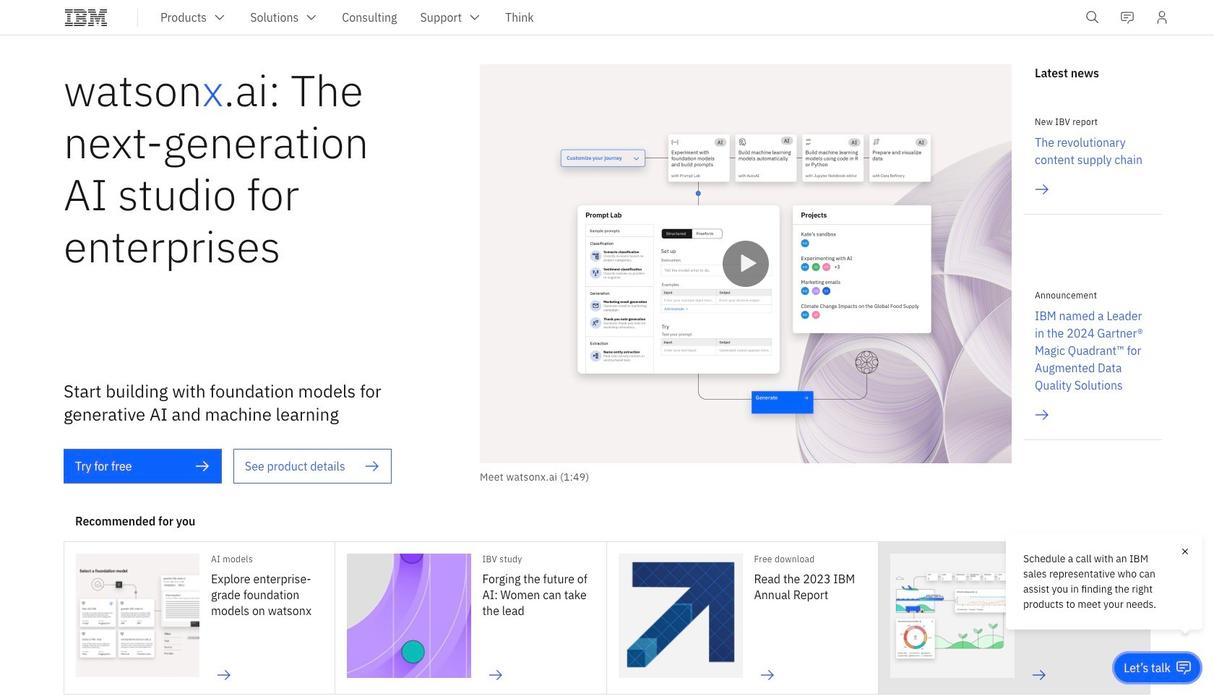Task type: locate. For each thing, give the bounding box(es) containing it.
let's talk element
[[1124, 660, 1171, 676]]

close image
[[1180, 546, 1191, 557]]



Task type: vqa. For each thing, say whether or not it's contained in the screenshot.
the Contact Us region
no



